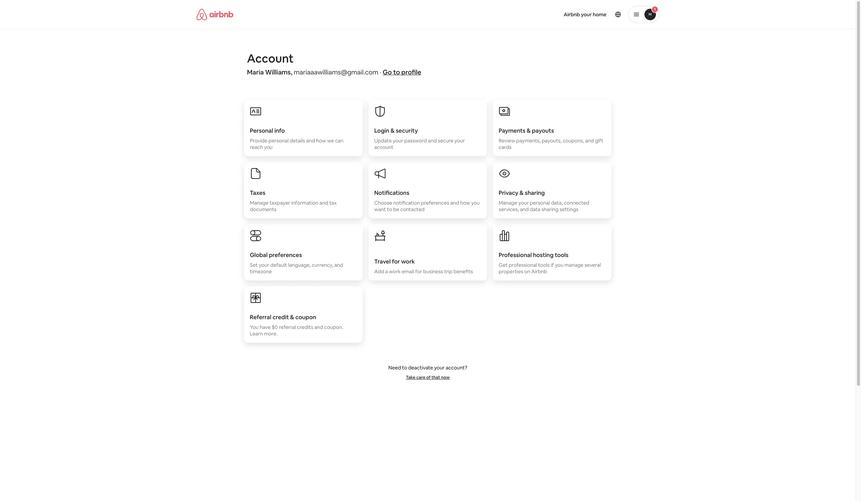 Task type: locate. For each thing, give the bounding box(es) containing it.
1 horizontal spatial airbnb
[[564, 11, 580, 18]]

personal info provide personal details and how we can reach you
[[250, 127, 344, 151]]

how
[[316, 138, 326, 144], [461, 200, 471, 206]]

1 button
[[629, 6, 660, 23]]

0 vertical spatial airbnb
[[564, 11, 580, 18]]

manage inside privacy & sharing manage your personal data, connected services, and data sharing settings
[[499, 200, 518, 206]]

1 vertical spatial preferences
[[269, 252, 302, 259]]

williams
[[265, 68, 291, 76]]

1 horizontal spatial personal
[[530, 200, 550, 206]]

to right need
[[402, 365, 407, 371]]

your
[[581, 11, 592, 18], [393, 138, 404, 144], [455, 138, 465, 144], [519, 200, 529, 206], [259, 262, 269, 269], [435, 365, 445, 371]]

your left home
[[581, 11, 592, 18]]

1 vertical spatial personal
[[530, 200, 550, 206]]

0 vertical spatial you
[[264, 144, 273, 151]]

to inside notifications choose notification preferences and how you want to be contacted
[[387, 206, 392, 213]]

0 horizontal spatial tools
[[539, 262, 550, 269]]

1 horizontal spatial manage
[[499, 200, 518, 206]]

manage down taxes on the top
[[250, 200, 269, 206]]

travel
[[375, 258, 391, 266]]

documents
[[250, 206, 277, 213]]

0 horizontal spatial preferences
[[269, 252, 302, 259]]

airbnb your home
[[564, 11, 607, 18]]

preferences inside notifications choose notification preferences and how you want to be contacted
[[421, 200, 450, 206]]

manage
[[565, 262, 584, 269]]

& right "login"
[[391, 127, 395, 135]]

personal down info
[[269, 138, 289, 144]]

& up referral
[[290, 314, 294, 321]]

1 horizontal spatial work
[[401, 258, 415, 266]]

0 horizontal spatial how
[[316, 138, 326, 144]]

,
[[291, 68, 293, 76]]

airbnb right on
[[532, 269, 548, 275]]

your inside need to deactivate your account? take care of that now
[[435, 365, 445, 371]]

0 horizontal spatial personal
[[269, 138, 289, 144]]

a
[[386, 269, 388, 275]]

0 vertical spatial personal
[[269, 138, 289, 144]]

your right secure
[[455, 138, 465, 144]]

and
[[306, 138, 315, 144], [428, 138, 437, 144], [586, 138, 594, 144], [320, 200, 328, 206], [451, 200, 459, 206], [520, 206, 529, 213], [335, 262, 343, 269], [315, 324, 323, 331]]

0 horizontal spatial you
[[264, 144, 273, 151]]

global preferences set your default language, currency, and timezone
[[250, 252, 343, 275]]

& inside payments & payouts review payments, payouts, coupons, and gift cards
[[527, 127, 531, 135]]

your right set
[[259, 262, 269, 269]]

cards
[[499, 144, 512, 151]]

your up that on the bottom right
[[435, 365, 445, 371]]

for
[[392, 258, 400, 266], [416, 269, 422, 275]]

manage down privacy
[[499, 200, 518, 206]]

info
[[275, 127, 285, 135]]

manage
[[250, 200, 269, 206], [499, 200, 518, 206]]

mariaaawilliams@gmail.com
[[294, 68, 379, 76]]

& for privacy
[[520, 189, 524, 197]]

1 manage from the left
[[250, 200, 269, 206]]

timezone
[[250, 269, 272, 275]]

global
[[250, 252, 268, 259]]

0 vertical spatial preferences
[[421, 200, 450, 206]]

1 vertical spatial how
[[461, 200, 471, 206]]

professional
[[499, 252, 532, 259]]

benefits
[[454, 269, 473, 275]]

1 horizontal spatial for
[[416, 269, 422, 275]]

work up email
[[401, 258, 415, 266]]

you right reach
[[264, 144, 273, 151]]

home
[[593, 11, 607, 18]]

preferences
[[421, 200, 450, 206], [269, 252, 302, 259]]

tools up manage
[[555, 252, 569, 259]]

personal
[[269, 138, 289, 144], [530, 200, 550, 206]]

2 horizontal spatial to
[[402, 365, 407, 371]]

to
[[394, 68, 400, 76], [387, 206, 392, 213], [402, 365, 407, 371]]

sharing right data
[[542, 206, 559, 213]]

you left services, at the top of page
[[472, 200, 480, 206]]

airbnb your home link
[[560, 7, 611, 22]]

airbnb inside profile element
[[564, 11, 580, 18]]

1 vertical spatial to
[[387, 206, 392, 213]]

0 horizontal spatial airbnb
[[532, 269, 548, 275]]

work right a at left bottom
[[389, 269, 401, 275]]

1 horizontal spatial preferences
[[421, 200, 450, 206]]

1 vertical spatial work
[[389, 269, 401, 275]]

account?
[[446, 365, 468, 371]]

your left data
[[519, 200, 529, 206]]

2 vertical spatial you
[[555, 262, 564, 269]]

airbnb
[[564, 11, 580, 18], [532, 269, 548, 275]]

tools left if
[[539, 262, 550, 269]]

1 horizontal spatial how
[[461, 200, 471, 206]]

more.
[[264, 331, 278, 337]]

to right go
[[394, 68, 400, 76]]

1 horizontal spatial you
[[472, 200, 480, 206]]

1 vertical spatial airbnb
[[532, 269, 548, 275]]

work
[[401, 258, 415, 266], [389, 269, 401, 275]]

personal inside personal info provide personal details and how we can reach you
[[269, 138, 289, 144]]

and inside "taxes manage taxpayer information and tax documents"
[[320, 200, 328, 206]]

business
[[424, 269, 443, 275]]

email
[[402, 269, 415, 275]]

0 horizontal spatial to
[[387, 206, 392, 213]]

want
[[375, 206, 386, 213]]

add
[[375, 269, 384, 275]]

& inside login & security update your password and secure your account
[[391, 127, 395, 135]]

& inside privacy & sharing manage your personal data, connected services, and data sharing settings
[[520, 189, 524, 197]]

0 horizontal spatial work
[[389, 269, 401, 275]]

preferences right notification at the left top
[[421, 200, 450, 206]]

of
[[427, 375, 431, 381]]

2 vertical spatial to
[[402, 365, 407, 371]]

password
[[405, 138, 427, 144]]

1 vertical spatial you
[[472, 200, 480, 206]]

choose
[[375, 200, 393, 206]]

&
[[391, 127, 395, 135], [527, 127, 531, 135], [520, 189, 524, 197], [290, 314, 294, 321]]

contacted
[[401, 206, 425, 213]]

have
[[260, 324, 271, 331]]

and inside privacy & sharing manage your personal data, connected services, and data sharing settings
[[520, 206, 529, 213]]

& for login
[[391, 127, 395, 135]]

to left be on the left of page
[[387, 206, 392, 213]]

that
[[432, 375, 440, 381]]

& right privacy
[[520, 189, 524, 197]]

you right if
[[555, 262, 564, 269]]

privacy
[[499, 189, 519, 197]]

2 horizontal spatial you
[[555, 262, 564, 269]]

1 horizontal spatial to
[[394, 68, 400, 76]]

0 vertical spatial how
[[316, 138, 326, 144]]

0 horizontal spatial manage
[[250, 200, 269, 206]]

you
[[264, 144, 273, 151], [472, 200, 480, 206], [555, 262, 564, 269]]

details
[[290, 138, 305, 144]]

2 manage from the left
[[499, 200, 518, 206]]

now
[[441, 375, 450, 381]]

0 horizontal spatial for
[[392, 258, 400, 266]]

sharing up data
[[525, 189, 545, 197]]

0 vertical spatial to
[[394, 68, 400, 76]]

personal left data,
[[530, 200, 550, 206]]

0 vertical spatial tools
[[555, 252, 569, 259]]

notification
[[394, 200, 420, 206]]

payouts,
[[542, 138, 562, 144]]

preferences up default
[[269, 252, 302, 259]]

for right travel
[[392, 258, 400, 266]]

be
[[393, 206, 400, 213]]

0 vertical spatial work
[[401, 258, 415, 266]]

tools
[[555, 252, 569, 259], [539, 262, 550, 269]]

& inside referral credit & coupon you have $0 referral credits and coupon. learn more.
[[290, 314, 294, 321]]

personal
[[250, 127, 273, 135]]

if
[[551, 262, 554, 269]]

hosting
[[533, 252, 554, 259]]

maria
[[247, 68, 264, 76]]

to inside the account maria williams , mariaaawilliams@gmail.com · go to profile
[[394, 68, 400, 76]]

several
[[585, 262, 601, 269]]

information
[[292, 200, 319, 206]]

1 vertical spatial for
[[416, 269, 422, 275]]

for right email
[[416, 269, 422, 275]]

manage inside "taxes manage taxpayer information and tax documents"
[[250, 200, 269, 206]]

& for payments
[[527, 127, 531, 135]]

airbnb left home
[[564, 11, 580, 18]]

·
[[380, 68, 382, 76]]

& up payments,
[[527, 127, 531, 135]]

data,
[[552, 200, 563, 206]]



Task type: vqa. For each thing, say whether or not it's contained in the screenshot.


Task type: describe. For each thing, give the bounding box(es) containing it.
to inside need to deactivate your account? take care of that now
[[402, 365, 407, 371]]

provide
[[250, 138, 268, 144]]

services,
[[499, 206, 519, 213]]

taxes manage taxpayer information and tax documents
[[250, 189, 337, 213]]

notifications choose notification preferences and how you want to be contacted
[[375, 189, 480, 213]]

you inside "professional hosting tools get professional tools if you manage several properties on airbnb"
[[555, 262, 564, 269]]

you inside notifications choose notification preferences and how you want to be contacted
[[472, 200, 480, 206]]

and inside login & security update your password and secure your account
[[428, 138, 437, 144]]

referral
[[279, 324, 296, 331]]

security
[[396, 127, 418, 135]]

taxpayer
[[270, 200, 290, 206]]

credits
[[297, 324, 314, 331]]

and inside payments & payouts review payments, payouts, coupons, and gift cards
[[586, 138, 594, 144]]

get
[[499, 262, 508, 269]]

you inside personal info provide personal details and how we can reach you
[[264, 144, 273, 151]]

personal inside privacy & sharing manage your personal data, connected services, and data sharing settings
[[530, 200, 550, 206]]

payments & payouts review payments, payouts, coupons, and gift cards
[[499, 127, 604, 151]]

1 vertical spatial tools
[[539, 262, 550, 269]]

account maria williams , mariaaawilliams@gmail.com · go to profile
[[247, 51, 422, 76]]

payouts
[[532, 127, 554, 135]]

payments,
[[517, 138, 541, 144]]

gift
[[596, 138, 604, 144]]

profile
[[402, 68, 422, 76]]

properties
[[499, 269, 524, 275]]

and inside notifications choose notification preferences and how you want to be contacted
[[451, 200, 459, 206]]

can
[[335, 138, 344, 144]]

how inside personal info provide personal details and how we can reach you
[[316, 138, 326, 144]]

update
[[375, 138, 392, 144]]

deactivate
[[409, 365, 433, 371]]

coupons,
[[563, 138, 585, 144]]

take
[[406, 375, 416, 381]]

0 vertical spatial sharing
[[525, 189, 545, 197]]

travel for work add a work email for business trip benefits
[[375, 258, 473, 275]]

how inside notifications choose notification preferences and how you want to be contacted
[[461, 200, 471, 206]]

and inside referral credit & coupon you have $0 referral credits and coupon. learn more.
[[315, 324, 323, 331]]

account
[[247, 51, 294, 66]]

taxes
[[250, 189, 266, 197]]

$0
[[272, 324, 278, 331]]

trip
[[445, 269, 453, 275]]

your inside privacy & sharing manage your personal data, connected services, and data sharing settings
[[519, 200, 529, 206]]

settings
[[560, 206, 579, 213]]

your inside profile element
[[581, 11, 592, 18]]

preferences inside global preferences set your default language, currency, and timezone
[[269, 252, 302, 259]]

airbnb inside "professional hosting tools get professional tools if you manage several properties on airbnb"
[[532, 269, 548, 275]]

go
[[383, 68, 392, 76]]

we
[[327, 138, 334, 144]]

coupon.
[[325, 324, 343, 331]]

take care of that now link
[[406, 375, 450, 381]]

login
[[375, 127, 390, 135]]

coupon
[[296, 314, 316, 321]]

connected
[[564, 200, 590, 206]]

on
[[525, 269, 531, 275]]

credit
[[273, 314, 289, 321]]

learn
[[250, 331, 263, 337]]

data
[[530, 206, 541, 213]]

referral
[[250, 314, 272, 321]]

need to deactivate your account? take care of that now
[[389, 365, 468, 381]]

default
[[271, 262, 287, 269]]

notifications
[[375, 189, 410, 197]]

professional
[[509, 262, 537, 269]]

1 horizontal spatial tools
[[555, 252, 569, 259]]

need
[[389, 365, 401, 371]]

referral credit & coupon you have $0 referral credits and coupon. learn more.
[[250, 314, 343, 337]]

your down security
[[393, 138, 404, 144]]

tax
[[330, 200, 337, 206]]

currency,
[[312, 262, 334, 269]]

professional hosting tools get professional tools if you manage several properties on airbnb
[[499, 252, 601, 275]]

care
[[417, 375, 426, 381]]

your inside global preferences set your default language, currency, and timezone
[[259, 262, 269, 269]]

0 vertical spatial for
[[392, 258, 400, 266]]

profile element
[[437, 0, 660, 29]]

1
[[655, 7, 656, 12]]

and inside global preferences set your default language, currency, and timezone
[[335, 262, 343, 269]]

reach
[[250, 144, 263, 151]]

you
[[250, 324, 259, 331]]

1 vertical spatial sharing
[[542, 206, 559, 213]]

secure
[[438, 138, 454, 144]]

set
[[250, 262, 258, 269]]

and inside personal info provide personal details and how we can reach you
[[306, 138, 315, 144]]

privacy & sharing manage your personal data, connected services, and data sharing settings
[[499, 189, 590, 213]]

language,
[[288, 262, 311, 269]]

login & security update your password and secure your account
[[375, 127, 465, 151]]

account
[[375, 144, 394, 151]]

review
[[499, 138, 516, 144]]

go to profile link
[[383, 68, 422, 76]]



